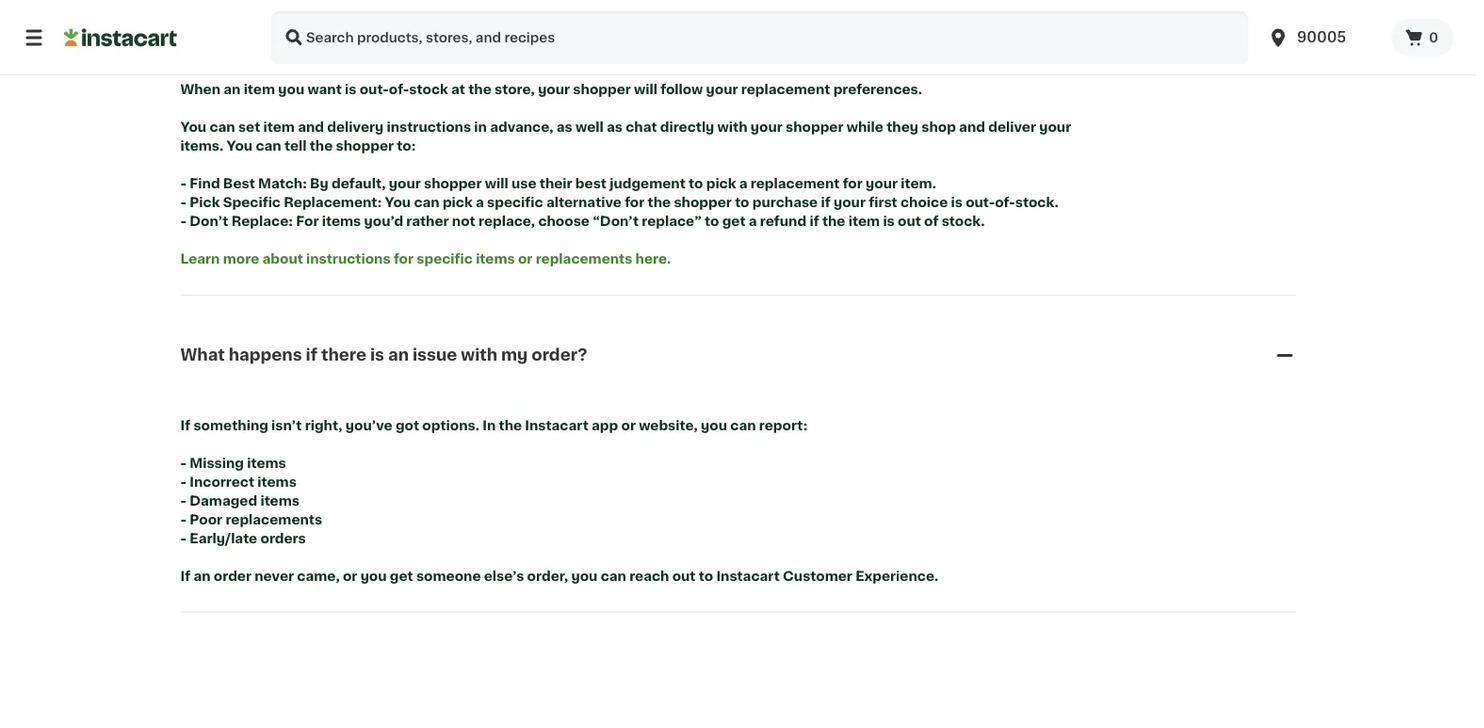 Task type: locate. For each thing, give the bounding box(es) containing it.
stock. down choice
[[942, 215, 985, 229]]

happens inside dropdown button
[[229, 12, 302, 28]]

1 horizontal spatial of
[[924, 215, 939, 229]]

for
[[843, 178, 863, 191], [625, 197, 645, 210], [394, 253, 414, 266]]

of- up to: on the left top of the page
[[389, 84, 409, 97]]

1 horizontal spatial of-
[[995, 197, 1015, 210]]

out inside dropdown button
[[406, 12, 434, 28]]

you right the came,
[[360, 570, 387, 583]]

1 horizontal spatial instacart
[[716, 570, 780, 583]]

specific inside dropdown button
[[662, 12, 730, 28]]

1 horizontal spatial as
[[607, 121, 623, 134]]

- left find
[[180, 178, 187, 191]]

0 horizontal spatial with
[[461, 348, 497, 364]]

app
[[592, 419, 618, 433]]

you
[[180, 121, 207, 134], [227, 140, 253, 153], [385, 197, 411, 210]]

shopper
[[573, 84, 631, 97], [786, 121, 844, 134], [336, 140, 394, 153], [424, 178, 482, 191], [674, 197, 732, 210]]

-
[[180, 178, 187, 191], [180, 197, 187, 210], [180, 215, 187, 229], [180, 457, 187, 470], [180, 476, 187, 489], [180, 495, 187, 508], [180, 514, 187, 527], [180, 532, 187, 546]]

advance,
[[490, 121, 554, 134]]

here.
[[636, 253, 671, 266]]

for
[[296, 215, 319, 229]]

0 vertical spatial with
[[718, 121, 748, 134]]

match:
[[258, 178, 307, 191]]

instacart left 'customer'
[[716, 570, 780, 583]]

0 horizontal spatial stock
[[409, 84, 448, 97]]

instructions?
[[734, 12, 846, 28]]

0 vertical spatial happens
[[229, 12, 302, 28]]

0 vertical spatial instacart
[[525, 419, 589, 433]]

to right replace"
[[705, 215, 719, 229]]

0 vertical spatial or
[[518, 253, 533, 266]]

specific down rather
[[417, 253, 473, 266]]

replace"
[[642, 215, 702, 229]]

1 vertical spatial replacement
[[751, 178, 840, 191]]

in
[[474, 121, 487, 134]]

of down choice
[[924, 215, 939, 229]]

to
[[601, 12, 619, 28], [689, 178, 703, 191], [735, 197, 749, 210], [705, 215, 719, 229], [699, 570, 713, 583]]

0 horizontal spatial and
[[298, 121, 324, 134]]

instructions inside you can set item and delivery instructions in advance, as well as chat directly with your shopper while they shop and deliver your items. you can tell the shopper to:
[[387, 121, 471, 134]]

an left order
[[194, 570, 211, 583]]

out
[[406, 12, 434, 28], [898, 215, 921, 229], [672, 570, 696, 583]]

shopper up replace"
[[674, 197, 732, 210]]

1 horizontal spatial you
[[227, 140, 253, 153]]

replacement inside - find best match: by default, your shopper will use their best judgement to pick a replacement for your item. - pick specific replacement: you can pick a specific alternative for the shopper to purchase if your first choice is out-of-stock. - don't replace: for items you'd rather not replace, choose "don't replace" to get a refund if the item is out of stock.
[[751, 178, 840, 191]]

if right refund
[[810, 215, 819, 229]]

1 horizontal spatial with
[[718, 121, 748, 134]]

1 vertical spatial of
[[924, 215, 939, 229]]

0 horizontal spatial for
[[394, 253, 414, 266]]

in
[[483, 419, 496, 433]]

learn
[[180, 253, 220, 266]]

isn't
[[271, 419, 302, 433]]

if inside the what happens if an item is out of stock and i need to give specific instructions? dropdown button
[[306, 12, 317, 28]]

2 if from the top
[[180, 570, 190, 583]]

alternative
[[546, 197, 622, 210]]

or down replace,
[[518, 253, 533, 266]]

replace:
[[231, 215, 293, 229]]

get left refund
[[722, 215, 746, 229]]

store,
[[495, 84, 535, 97]]

is inside what happens if there is an issue with my order? dropdown button
[[370, 348, 384, 364]]

2 vertical spatial or
[[343, 570, 357, 583]]

1 vertical spatial get
[[390, 570, 413, 583]]

0 horizontal spatial out-
[[360, 84, 389, 97]]

of up at at the left top of page
[[438, 12, 455, 28]]

what up when
[[180, 12, 225, 28]]

1 vertical spatial you
[[227, 140, 253, 153]]

to up replace"
[[689, 178, 703, 191]]

1 happens from the top
[[229, 12, 302, 28]]

None search field
[[271, 11, 1248, 64]]

2 horizontal spatial for
[[843, 178, 863, 191]]

0 horizontal spatial or
[[343, 570, 357, 583]]

as left well
[[557, 121, 573, 134]]

an left issue
[[388, 348, 409, 364]]

learn more about instructions for specific items or replacements here.
[[180, 253, 671, 266]]

pick up not
[[443, 197, 473, 210]]

2 horizontal spatial out
[[898, 215, 921, 229]]

and
[[510, 12, 542, 28], [298, 121, 324, 134], [959, 121, 985, 134]]

your right follow
[[706, 84, 738, 97]]

can up rather
[[414, 197, 440, 210]]

of inside dropdown button
[[438, 12, 455, 28]]

and inside the what happens if an item is out of stock and i need to give specific instructions? dropdown button
[[510, 12, 542, 28]]

0 horizontal spatial replacements
[[226, 514, 322, 527]]

your down to: on the left top of the page
[[389, 178, 421, 191]]

0 vertical spatial a
[[739, 178, 748, 191]]

replace,
[[479, 215, 535, 229]]

0 vertical spatial for
[[843, 178, 863, 191]]

0 horizontal spatial specific
[[417, 253, 473, 266]]

with inside you can set item and delivery instructions in advance, as well as chat directly with your shopper while they shop and deliver your items. you can tell the shopper to:
[[718, 121, 748, 134]]

replacements
[[536, 253, 632, 266], [226, 514, 322, 527]]

stock left i
[[459, 12, 506, 28]]

if left order
[[180, 570, 190, 583]]

0 vertical spatial you
[[180, 121, 207, 134]]

set
[[238, 121, 260, 134]]

with inside what happens if there is an issue with my order? dropdown button
[[461, 348, 497, 364]]

or right the came,
[[343, 570, 357, 583]]

the down judgement
[[648, 197, 671, 210]]

1 horizontal spatial specific
[[487, 197, 543, 210]]

will left follow
[[634, 84, 658, 97]]

1 vertical spatial out-
[[966, 197, 995, 210]]

1 horizontal spatial get
[[722, 215, 746, 229]]

and left i
[[510, 12, 542, 28]]

1 horizontal spatial out-
[[966, 197, 995, 210]]

1 vertical spatial for
[[625, 197, 645, 210]]

- left 'missing'
[[180, 457, 187, 470]]

1 vertical spatial with
[[461, 348, 497, 364]]

if
[[306, 12, 317, 28], [821, 197, 831, 210], [810, 215, 819, 229], [306, 348, 317, 364]]

0 horizontal spatial will
[[485, 178, 508, 191]]

if inside what happens if there is an issue with my order? dropdown button
[[306, 348, 317, 364]]

choose
[[538, 215, 590, 229]]

delivery
[[327, 121, 384, 134]]

0 vertical spatial if
[[180, 419, 190, 433]]

- left don't
[[180, 215, 187, 229]]

stock left at at the left top of page
[[409, 84, 448, 97]]

stock.
[[1015, 197, 1059, 210], [942, 215, 985, 229]]

happens inside dropdown button
[[229, 348, 302, 364]]

1 vertical spatial a
[[476, 197, 484, 210]]

1 vertical spatial if
[[180, 570, 190, 583]]

is inside the what happens if an item is out of stock and i need to give specific instructions? dropdown button
[[388, 12, 402, 28]]

0 vertical spatial what
[[180, 12, 225, 28]]

as right well
[[607, 121, 623, 134]]

items up orders
[[260, 495, 300, 508]]

their
[[540, 178, 572, 191]]

you down set
[[227, 140, 253, 153]]

with right 'directly'
[[718, 121, 748, 134]]

items.
[[180, 140, 224, 153]]

1 horizontal spatial or
[[518, 253, 533, 266]]

if up want
[[306, 12, 317, 28]]

0 horizontal spatial a
[[476, 197, 484, 210]]

happens for there
[[229, 348, 302, 364]]

you up the you'd
[[385, 197, 411, 210]]

there
[[321, 348, 367, 364]]

pick down 'directly'
[[706, 178, 736, 191]]

0 button
[[1392, 19, 1454, 57]]

what inside dropdown button
[[180, 348, 225, 364]]

0 horizontal spatial of-
[[389, 84, 409, 97]]

you
[[278, 84, 305, 97], [701, 419, 727, 433], [360, 570, 387, 583], [571, 570, 598, 583]]

stock for of
[[459, 12, 506, 28]]

4 - from the top
[[180, 457, 187, 470]]

is
[[388, 12, 402, 28], [345, 84, 357, 97], [951, 197, 963, 210], [883, 215, 895, 229], [370, 348, 384, 364]]

an up want
[[321, 12, 342, 28]]

0 horizontal spatial as
[[557, 121, 573, 134]]

stock
[[459, 12, 506, 28], [409, 84, 448, 97]]

- left pick
[[180, 197, 187, 210]]

of- inside - find best match: by default, your shopper will use their best judgement to pick a replacement for your item. - pick specific replacement: you can pick a specific alternative for the shopper to purchase if your first choice is out-of-stock. - don't replace: for items you'd rather not replace, choose "don't replace" to get a refund if the item is out of stock.
[[995, 197, 1015, 210]]

instructions up to: on the left top of the page
[[387, 121, 471, 134]]

what up something
[[180, 348, 225, 364]]

if left there
[[306, 348, 317, 364]]

2 as from the left
[[607, 121, 623, 134]]

replacements up orders
[[226, 514, 322, 527]]

items down replacement:
[[322, 215, 361, 229]]

you inside - find best match: by default, your shopper will use their best judgement to pick a replacement for your item. - pick specific replacement: you can pick a specific alternative for the shopper to purchase if your first choice is out-of-stock. - don't replace: for items you'd rather not replace, choose "don't replace" to get a refund if the item is out of stock.
[[385, 197, 411, 210]]

1 vertical spatial what
[[180, 348, 225, 364]]

an
[[321, 12, 342, 28], [224, 84, 241, 97], [388, 348, 409, 364], [194, 570, 211, 583]]

specific up replace,
[[487, 197, 543, 210]]

shopper left while
[[786, 121, 844, 134]]

replacements down choose
[[536, 253, 632, 266]]

of-
[[389, 84, 409, 97], [995, 197, 1015, 210]]

want
[[308, 84, 342, 97]]

1 vertical spatial of-
[[995, 197, 1015, 210]]

1 horizontal spatial will
[[634, 84, 658, 97]]

happens
[[229, 12, 302, 28], [229, 348, 302, 364]]

1 horizontal spatial replacements
[[536, 253, 632, 266]]

when an item you want is out-of-stock at the store, your shopper will follow your replacement preferences.
[[180, 84, 922, 97]]

0 vertical spatial will
[[634, 84, 658, 97]]

to left give
[[601, 12, 619, 28]]

0 vertical spatial of
[[438, 12, 455, 28]]

2 happens from the top
[[229, 348, 302, 364]]

deliver
[[988, 121, 1036, 134]]

for down judgement
[[625, 197, 645, 210]]

- left poor
[[180, 514, 187, 527]]

2 horizontal spatial specific
[[662, 12, 730, 28]]

stock. down deliver
[[1015, 197, 1059, 210]]

0 vertical spatial pick
[[706, 178, 736, 191]]

a
[[739, 178, 748, 191], [476, 197, 484, 210], [749, 215, 757, 229]]

the inside you can set item and delivery instructions in advance, as well as chat directly with your shopper while they shop and deliver your items. you can tell the shopper to:
[[310, 140, 333, 153]]

instructions down the you'd
[[306, 253, 391, 266]]

of
[[438, 12, 455, 28], [924, 215, 939, 229]]

you for find
[[385, 197, 411, 210]]

out- up delivery
[[360, 84, 389, 97]]

replacement down search field
[[741, 84, 830, 97]]

1 vertical spatial or
[[621, 419, 636, 433]]

1 vertical spatial will
[[485, 178, 508, 191]]

1 vertical spatial replacements
[[226, 514, 322, 527]]

2 vertical spatial a
[[749, 215, 757, 229]]

2 horizontal spatial you
[[385, 197, 411, 210]]

- left damaged
[[180, 495, 187, 508]]

1 vertical spatial pick
[[443, 197, 473, 210]]

you up items.
[[180, 121, 207, 134]]

2 what from the top
[[180, 348, 225, 364]]

happens for an
[[229, 12, 302, 28]]

if
[[180, 419, 190, 433], [180, 570, 190, 583]]

1 vertical spatial out
[[898, 215, 921, 229]]

0 vertical spatial instructions
[[387, 121, 471, 134]]

1 horizontal spatial pick
[[706, 178, 736, 191]]

instacart logo image
[[64, 26, 177, 49]]

your left first
[[834, 197, 866, 210]]

you left want
[[278, 84, 305, 97]]

while
[[847, 121, 884, 134]]

first
[[869, 197, 898, 210]]

1 what from the top
[[180, 12, 225, 28]]

out- right choice
[[966, 197, 995, 210]]

stock inside dropdown button
[[459, 12, 506, 28]]

with left my
[[461, 348, 497, 364]]

give
[[622, 12, 658, 28]]

0 vertical spatial get
[[722, 215, 746, 229]]

0 vertical spatial stock.
[[1015, 197, 1059, 210]]

items right incorrect
[[257, 476, 297, 489]]

with
[[718, 121, 748, 134], [461, 348, 497, 364]]

0 horizontal spatial instacart
[[525, 419, 589, 433]]

0 vertical spatial specific
[[662, 12, 730, 28]]

0 vertical spatial out
[[406, 12, 434, 28]]

1 if from the top
[[180, 419, 190, 433]]

0 horizontal spatial out
[[406, 12, 434, 28]]

and right shop
[[959, 121, 985, 134]]

specific right give
[[662, 12, 730, 28]]

something
[[194, 419, 268, 433]]

what
[[180, 12, 225, 28], [180, 348, 225, 364]]

purchase
[[753, 197, 818, 210]]

get left someone
[[390, 570, 413, 583]]

0 vertical spatial of-
[[389, 84, 409, 97]]

for down the you'd
[[394, 253, 414, 266]]

0 horizontal spatial get
[[390, 570, 413, 583]]

1 horizontal spatial and
[[510, 12, 542, 28]]

item
[[346, 12, 384, 28], [244, 84, 275, 97], [263, 121, 295, 134], [849, 215, 880, 229]]

and up tell
[[298, 121, 324, 134]]

for down while
[[843, 178, 863, 191]]

can left set
[[210, 121, 235, 134]]

will left use
[[485, 178, 508, 191]]

- left early/late
[[180, 532, 187, 546]]

preferences.
[[833, 84, 922, 97]]

instructions
[[387, 121, 471, 134], [306, 253, 391, 266]]

1 horizontal spatial stock
[[459, 12, 506, 28]]

or right the app
[[621, 419, 636, 433]]

0 horizontal spatial of
[[438, 12, 455, 28]]

when
[[180, 84, 220, 97]]

what inside dropdown button
[[180, 12, 225, 28]]

out inside - find best match: by default, your shopper will use their best judgement to pick a replacement for your item. - pick specific replacement: you can pick a specific alternative for the shopper to purchase if your first choice is out-of-stock. - don't replace: for items you'd rather not replace, choose "don't replace" to get a refund if the item is out of stock.
[[898, 215, 921, 229]]

pick
[[706, 178, 736, 191], [443, 197, 473, 210]]

order
[[214, 570, 252, 583]]

shopper down delivery
[[336, 140, 394, 153]]

1 horizontal spatial out
[[672, 570, 696, 583]]

if left something
[[180, 419, 190, 433]]

an inside dropdown button
[[388, 348, 409, 364]]

the right tell
[[310, 140, 333, 153]]

2 vertical spatial specific
[[417, 253, 473, 266]]

item inside dropdown button
[[346, 12, 384, 28]]

- left incorrect
[[180, 476, 187, 489]]

you for can
[[227, 140, 253, 153]]

0 horizontal spatial stock.
[[942, 215, 985, 229]]

will
[[634, 84, 658, 97], [485, 178, 508, 191]]

replacement up purchase
[[751, 178, 840, 191]]

1 vertical spatial stock
[[409, 84, 448, 97]]

2 vertical spatial you
[[385, 197, 411, 210]]

1 vertical spatial happens
[[229, 348, 302, 364]]

replacement
[[741, 84, 830, 97], [751, 178, 840, 191]]

item inside - find best match: by default, your shopper will use their best judgement to pick a replacement for your item. - pick specific replacement: you can pick a specific alternative for the shopper to purchase if your first choice is out-of-stock. - don't replace: for items you'd rather not replace, choose "don't replace" to get a refund if the item is out of stock.
[[849, 215, 880, 229]]

0 vertical spatial stock
[[459, 12, 506, 28]]

need
[[555, 12, 597, 28]]

items
[[322, 215, 361, 229], [476, 253, 515, 266], [247, 457, 286, 470], [257, 476, 297, 489], [260, 495, 300, 508]]

of- down deliver
[[995, 197, 1015, 210]]

right,
[[305, 419, 342, 433]]

2 vertical spatial for
[[394, 253, 414, 266]]

instacart left the app
[[525, 419, 589, 433]]

1 vertical spatial specific
[[487, 197, 543, 210]]



Task type: describe. For each thing, give the bounding box(es) containing it.
use
[[512, 178, 537, 191]]

- missing items - incorrect items - damaged items - poor replacements - early/late orders
[[180, 457, 322, 546]]

90005 button
[[1256, 11, 1392, 64]]

not
[[452, 215, 475, 229]]

directly
[[660, 121, 714, 134]]

0 vertical spatial replacement
[[741, 84, 830, 97]]

customer
[[783, 570, 853, 583]]

out- inside - find best match: by default, your shopper will use their best judgement to pick a replacement for your item. - pick specific replacement: you can pick a specific alternative for the shopper to purchase if your first choice is out-of-stock. - don't replace: for items you'd rather not replace, choose "don't replace" to get a refund if the item is out of stock.
[[966, 197, 995, 210]]

Search field
[[271, 11, 1248, 64]]

an inside dropdown button
[[321, 12, 342, 28]]

1 horizontal spatial stock.
[[1015, 197, 1059, 210]]

can left reach
[[601, 570, 626, 583]]

0
[[1429, 31, 1439, 44]]

can left the report:
[[730, 419, 756, 433]]

judgement
[[610, 178, 686, 191]]

1 vertical spatial instacart
[[716, 570, 780, 583]]

items down isn't
[[247, 457, 286, 470]]

at
[[451, 84, 465, 97]]

website,
[[639, 419, 698, 433]]

reach
[[630, 570, 669, 583]]

1 horizontal spatial for
[[625, 197, 645, 210]]

items down replace,
[[476, 253, 515, 266]]

90005
[[1297, 31, 1346, 44]]

default,
[[332, 178, 386, 191]]

what happens if there is an issue with my order? button
[[180, 322, 1296, 390]]

chat
[[626, 121, 657, 134]]

3 - from the top
[[180, 215, 187, 229]]

you've
[[346, 419, 393, 433]]

1 as from the left
[[557, 121, 573, 134]]

options.
[[422, 419, 480, 433]]

if for if an order never came, or you get someone else's order, you can reach out to instacart customer experience.
[[180, 570, 190, 583]]

never
[[255, 570, 294, 583]]

what happens if an item is out of stock and i need to give specific instructions?
[[180, 12, 846, 28]]

if something isn't right, you've got options. in the instacart app or website, you can report:
[[180, 419, 808, 433]]

shop
[[922, 121, 956, 134]]

0 vertical spatial replacements
[[536, 253, 632, 266]]

best
[[576, 178, 607, 191]]

order,
[[527, 570, 568, 583]]

specific inside - find best match: by default, your shopper will use their best judgement to pick a replacement for your item. - pick specific replacement: you can pick a specific alternative for the shopper to purchase if your first choice is out-of-stock. - don't replace: for items you'd rather not replace, choose "don't replace" to get a refund if the item is out of stock.
[[487, 197, 543, 210]]

came,
[[297, 570, 340, 583]]

damaged
[[190, 495, 257, 508]]

an right when
[[224, 84, 241, 97]]

0 horizontal spatial pick
[[443, 197, 473, 210]]

1 - from the top
[[180, 178, 187, 191]]

- find best match: by default, your shopper will use their best judgement to pick a replacement for your item. - pick specific replacement: you can pick a specific alternative for the shopper to purchase if your first choice is out-of-stock. - don't replace: for items you'd rather not replace, choose "don't replace" to get a refund if the item is out of stock.
[[180, 178, 1059, 229]]

what for what happens if there is an issue with my order?
[[180, 348, 225, 364]]

early/late
[[190, 532, 257, 546]]

the right at at the left top of page
[[468, 84, 492, 97]]

2 - from the top
[[180, 197, 187, 210]]

else's
[[484, 570, 524, 583]]

of inside - find best match: by default, your shopper will use their best judgement to pick a replacement for your item. - pick specific replacement: you can pick a specific alternative for the shopper to purchase if your first choice is out-of-stock. - don't replace: for items you'd rather not replace, choose "don't replace" to get a refund if the item is out of stock.
[[924, 215, 939, 229]]

stock for of-
[[409, 84, 448, 97]]

refund
[[760, 215, 807, 229]]

your right deliver
[[1039, 121, 1071, 134]]

2 horizontal spatial and
[[959, 121, 985, 134]]

replacement:
[[284, 197, 382, 210]]

pick
[[190, 197, 220, 210]]

you right website,
[[701, 419, 727, 433]]

0 horizontal spatial you
[[180, 121, 207, 134]]

1 vertical spatial instructions
[[306, 253, 391, 266]]

report:
[[759, 419, 808, 433]]

order?
[[532, 348, 587, 364]]

0 vertical spatial out-
[[360, 84, 389, 97]]

choice
[[901, 197, 948, 210]]

shopper up well
[[573, 84, 631, 97]]

you can set item and delivery instructions in advance, as well as chat directly with your shopper while they shop and deliver your items. you can tell the shopper to:
[[180, 121, 1074, 153]]

you'd
[[364, 215, 403, 229]]

got
[[396, 419, 419, 433]]

by
[[310, 178, 329, 191]]

more
[[223, 253, 259, 266]]

learn more about instructions for specific items or replacements here. link
[[180, 253, 671, 266]]

get inside - find best match: by default, your shopper will use their best judgement to pick a replacement for your item. - pick specific replacement: you can pick a specific alternative for the shopper to purchase if your first choice is out-of-stock. - don't replace: for items you'd rather not replace, choose "don't replace" to get a refund if the item is out of stock.
[[722, 215, 746, 229]]

item.
[[901, 178, 936, 191]]

rather
[[406, 215, 449, 229]]

will inside - find best match: by default, your shopper will use their best judgement to pick a replacement for your item. - pick specific replacement: you can pick a specific alternative for the shopper to purchase if your first choice is out-of-stock. - don't replace: for items you'd rather not replace, choose "don't replace" to get a refund if the item is out of stock.
[[485, 178, 508, 191]]

if right purchase
[[821, 197, 831, 210]]

replacements inside - missing items - incorrect items - damaged items - poor replacements - early/late orders
[[226, 514, 322, 527]]

90005 button
[[1267, 11, 1380, 64]]

tell
[[284, 140, 307, 153]]

what happens if an item is out of stock and i need to give specific instructions? button
[[180, 0, 1296, 54]]

well
[[576, 121, 604, 134]]

the right in
[[499, 419, 522, 433]]

follow
[[661, 84, 703, 97]]

shopper up not
[[424, 178, 482, 191]]

find
[[190, 178, 220, 191]]

7 - from the top
[[180, 514, 187, 527]]

if an order never came, or you get someone else's order, you can reach out to instacart customer experience.
[[180, 570, 939, 583]]

my
[[501, 348, 528, 364]]

someone
[[416, 570, 481, 583]]

to right reach
[[699, 570, 713, 583]]

about
[[262, 253, 303, 266]]

items inside - find best match: by default, your shopper will use their best judgement to pick a replacement for your item. - pick specific replacement: you can pick a specific alternative for the shopper to purchase if your first choice is out-of-stock. - don't replace: for items you'd rather not replace, choose "don't replace" to get a refund if the item is out of stock.
[[322, 215, 361, 229]]

don't
[[190, 215, 228, 229]]

2 horizontal spatial a
[[749, 215, 757, 229]]

"don't
[[593, 215, 639, 229]]

i
[[546, 12, 551, 28]]

best
[[223, 178, 255, 191]]

issue
[[413, 348, 457, 364]]

missing
[[190, 457, 244, 470]]

your right store,
[[538, 84, 570, 97]]

you right order,
[[571, 570, 598, 583]]

to left purchase
[[735, 197, 749, 210]]

what for what happens if an item is out of stock and i need to give specific instructions?
[[180, 12, 225, 28]]

incorrect
[[190, 476, 254, 489]]

5 - from the top
[[180, 476, 187, 489]]

orders
[[260, 532, 306, 546]]

specific
[[223, 197, 281, 210]]

poor
[[190, 514, 222, 527]]

1 vertical spatial stock.
[[942, 215, 985, 229]]

to inside dropdown button
[[601, 12, 619, 28]]

can inside - find best match: by default, your shopper will use their best judgement to pick a replacement for your item. - pick specific replacement: you can pick a specific alternative for the shopper to purchase if your first choice is out-of-stock. - don't replace: for items you'd rather not replace, choose "don't replace" to get a refund if the item is out of stock.
[[414, 197, 440, 210]]

the right refund
[[822, 215, 846, 229]]

your up first
[[866, 178, 898, 191]]

8 - from the top
[[180, 532, 187, 546]]

6 - from the top
[[180, 495, 187, 508]]

if for if something isn't right, you've got options. in the instacart app or website, you can report:
[[180, 419, 190, 433]]

can down set
[[256, 140, 281, 153]]

item inside you can set item and delivery instructions in advance, as well as chat directly with your shopper while they shop and deliver your items. you can tell the shopper to:
[[263, 121, 295, 134]]

what happens if there is an issue with my order?
[[180, 348, 587, 364]]

2 vertical spatial out
[[672, 570, 696, 583]]

2 horizontal spatial or
[[621, 419, 636, 433]]

your up purchase
[[751, 121, 783, 134]]

they
[[887, 121, 919, 134]]

to:
[[397, 140, 416, 153]]

experience.
[[856, 570, 939, 583]]

1 horizontal spatial a
[[739, 178, 748, 191]]



Task type: vqa. For each thing, say whether or not it's contained in the screenshot.
EBT button
no



